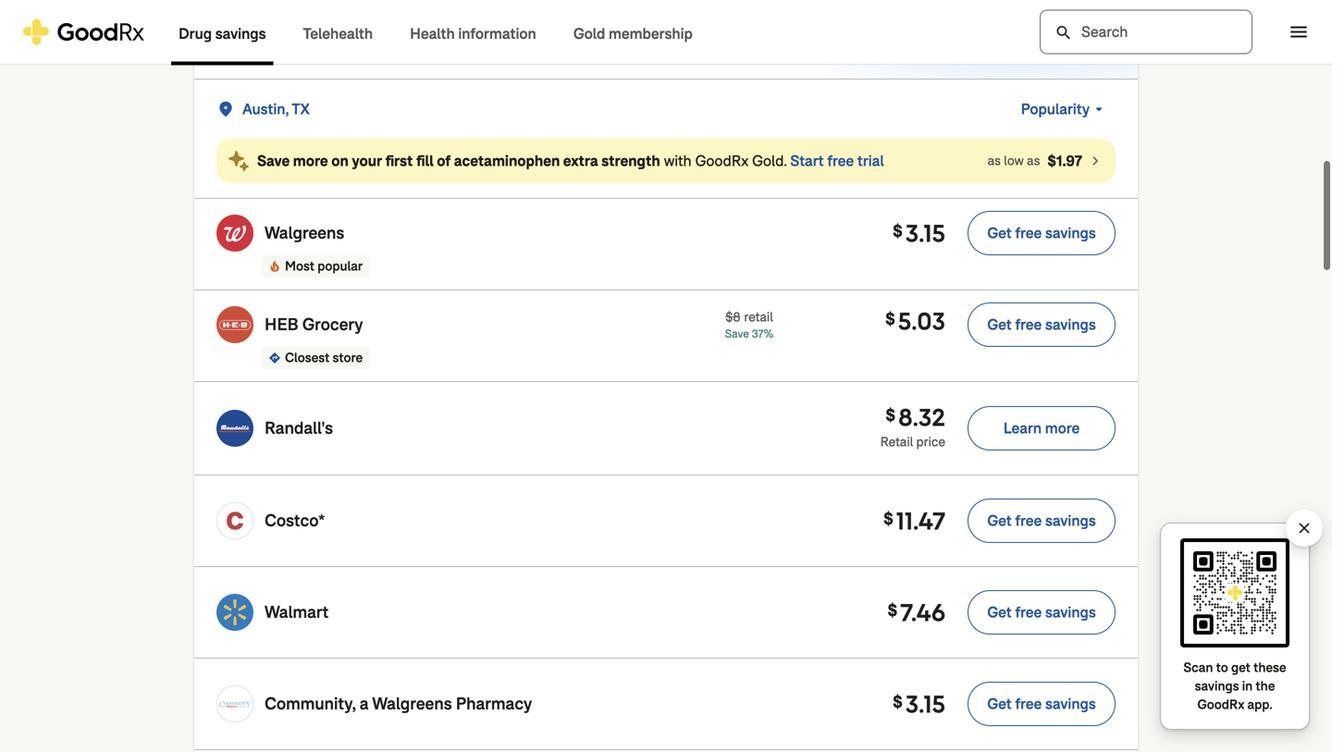 Task type: vqa. For each thing, say whether or not it's contained in the screenshot.
Drug
yes



Task type: locate. For each thing, give the bounding box(es) containing it.
free for community, a walgreens pharmacy
[[1016, 695, 1042, 714]]

0 horizontal spatial as
[[988, 152, 1001, 169]]

logo of heb grocery image
[[217, 306, 254, 343]]

1 vertical spatial $ 3.15
[[893, 689, 946, 720]]

goodrx right with
[[695, 151, 749, 171]]

3.15
[[906, 217, 946, 249], [906, 689, 946, 720]]

walmart
[[265, 602, 329, 623]]

$ down $ 7.46
[[893, 691, 905, 713]]

$ up retail
[[886, 404, 898, 426]]

$ 8.32 retail price
[[881, 402, 946, 451]]

$ inside $ 8.32 retail price
[[886, 404, 898, 426]]

5 get from the top
[[988, 695, 1012, 714]]

pharmacy up tx
[[283, 36, 349, 55]]

$ 3.15 up 5.03
[[893, 217, 946, 249]]

local pharmacy image
[[990, 1, 1109, 68]]

$
[[893, 220, 905, 242], [886, 308, 897, 330], [886, 404, 898, 426], [884, 508, 896, 530], [888, 600, 900, 621], [893, 691, 905, 713]]

$ 5.03
[[886, 305, 946, 337]]

2 $ 3.15 from the top
[[893, 689, 946, 720]]

costco*
[[265, 510, 325, 532]]

health information link
[[392, 0, 555, 65]]

as
[[988, 152, 1001, 169], [1027, 152, 1041, 169]]

3 get free savings from the top
[[988, 511, 1096, 531]]

1 horizontal spatial walgreens
[[372, 693, 452, 715]]

$ for walgreens
[[893, 220, 905, 242]]

a left the coupon
[[395, 36, 403, 55]]

0 horizontal spatial to
[[353, 36, 366, 55]]

0 horizontal spatial walgreens
[[265, 222, 345, 244]]

app.
[[1248, 696, 1273, 714]]

0 vertical spatial get
[[370, 36, 391, 55]]

goodrx inside scan to get these savings in the goodrx app.
[[1198, 696, 1245, 714]]

$ left 7.46
[[888, 600, 900, 621]]

coupon
[[406, 36, 456, 55]]

4 get from the top
[[988, 603, 1012, 622]]

savings
[[215, 24, 266, 43], [1046, 224, 1096, 243], [1046, 315, 1096, 335], [1046, 511, 1096, 531], [1046, 603, 1096, 622], [1195, 678, 1240, 695], [1046, 695, 1096, 714]]

more right learn
[[1046, 419, 1080, 438]]

get for community, a walgreens pharmacy
[[988, 695, 1012, 714]]

popularity arrow_drop_down
[[1021, 99, 1109, 119]]

2 as from the left
[[1027, 152, 1041, 169]]

savings for heb grocery
[[1046, 315, 1096, 335]]

0 vertical spatial $ 3.15
[[893, 217, 946, 249]]

0 horizontal spatial goodrx
[[695, 151, 749, 171]]

logo of walgreens image
[[217, 215, 254, 252]]

drug savings
[[179, 24, 266, 43]]

0 horizontal spatial get
[[370, 36, 391, 55]]

0 vertical spatial 3.15
[[906, 217, 946, 249]]

on
[[332, 151, 349, 171]]

1 3.15 from the top
[[906, 217, 946, 249]]

most popular
[[285, 258, 363, 275]]

scan
[[1184, 659, 1214, 677]]

prices
[[384, 10, 444, 37]]

walgreens up most
[[265, 222, 345, 244]]

1 vertical spatial to
[[1217, 659, 1229, 677]]

11.47
[[897, 505, 946, 537]]

logo of costco* image
[[217, 503, 254, 540]]

0 vertical spatial to
[[353, 36, 366, 55]]

$ 3.15 down $ 7.46
[[893, 689, 946, 720]]

$ for walmart
[[888, 600, 900, 621]]

save right gold stars image
[[257, 151, 290, 171]]

get inside scan to get these savings in the goodrx app.
[[1232, 659, 1251, 677]]

gold.
[[752, 151, 787, 171]]

to
[[353, 36, 366, 55], [1217, 659, 1229, 677]]

gold membership link
[[555, 0, 712, 65]]

logo of community, a walgreens pharmacy image
[[217, 686, 254, 723]]

get for heb grocery
[[988, 315, 1012, 335]]

your
[[352, 151, 382, 171]]

1 get from the top
[[988, 224, 1012, 243]]

search search field
[[1040, 10, 1253, 54]]

the
[[1256, 678, 1276, 695]]

1 vertical spatial 3.15
[[906, 689, 946, 720]]

more left 'on'
[[293, 151, 328, 171]]

4 get free savings from the top
[[988, 603, 1096, 622]]

$ left 11.47
[[884, 508, 896, 530]]

community, a walgreens pharmacy
[[265, 693, 532, 715]]

$ inside $ 7.46
[[888, 600, 900, 621]]

get up in
[[1232, 659, 1251, 677]]

2 3.15 from the top
[[906, 689, 946, 720]]

$ inside $ 11.47
[[884, 508, 896, 530]]

local
[[217, 10, 270, 37]]

popularity
[[1021, 99, 1090, 119]]

free
[[828, 151, 854, 171], [1016, 224, 1042, 243], [1016, 315, 1042, 335], [1016, 511, 1042, 531], [1016, 603, 1042, 622], [1016, 695, 1042, 714]]

1 horizontal spatial to
[[1217, 659, 1229, 677]]

Search text field
[[1040, 10, 1253, 54]]

as right low
[[1027, 152, 1041, 169]]

5.03
[[898, 305, 946, 337]]

a right choose
[[271, 36, 279, 55]]

get free savings
[[988, 224, 1096, 243], [988, 315, 1096, 335], [988, 511, 1096, 531], [988, 603, 1096, 622], [988, 695, 1096, 714]]

to right the scan
[[1217, 659, 1229, 677]]

3 get from the top
[[988, 511, 1012, 531]]

0 horizontal spatial a
[[271, 36, 279, 55]]

goodrx yellow cross logo image
[[22, 19, 145, 45]]

0 vertical spatial save
[[257, 151, 290, 171]]

arrow_drop_down
[[1090, 100, 1109, 118]]

heb
[[265, 314, 299, 335]]

1 vertical spatial goodrx
[[1198, 696, 1245, 714]]

$ for save 37%
[[886, 308, 897, 330]]

dialog
[[0, 0, 1333, 752]]

a
[[271, 36, 279, 55], [395, 36, 403, 55], [360, 693, 369, 715]]

0 horizontal spatial more
[[293, 151, 328, 171]]

more
[[293, 151, 328, 171], [1046, 419, 1080, 438]]

1 vertical spatial save
[[725, 327, 749, 342]]

savings for costco*
[[1046, 511, 1096, 531]]

goodrx
[[695, 151, 749, 171], [1198, 696, 1245, 714]]

$ inside $ 5.03
[[886, 308, 897, 330]]

logo of randall's image
[[217, 410, 254, 447]]

1 horizontal spatial as
[[1027, 152, 1041, 169]]

0 vertical spatial more
[[293, 151, 328, 171]]

goodrx down in
[[1198, 696, 1245, 714]]

to left prices
[[353, 36, 366, 55]]

save down $8
[[725, 327, 749, 342]]

grocery
[[302, 314, 363, 335]]

local pharmacy prices choose a pharmacy to get a coupon
[[217, 10, 456, 55]]

get for walmart
[[988, 603, 1012, 622]]

5 get free savings from the top
[[988, 695, 1096, 714]]

save
[[257, 151, 290, 171], [725, 327, 749, 342]]

1 horizontal spatial get
[[1232, 659, 1251, 677]]

walgreens
[[265, 222, 345, 244], [372, 693, 452, 715]]

drug
[[179, 24, 212, 43]]

2 get free savings from the top
[[988, 315, 1096, 335]]

3.15 up 5.03
[[906, 217, 946, 249]]

in
[[1243, 678, 1253, 695]]

heb grocery
[[265, 314, 363, 335]]

1 $ 3.15 from the top
[[893, 217, 946, 249]]

directions
[[268, 352, 281, 365]]

1 vertical spatial get
[[1232, 659, 1251, 677]]

strength
[[602, 151, 661, 171]]

get
[[988, 224, 1012, 243], [988, 315, 1012, 335], [988, 511, 1012, 531], [988, 603, 1012, 622], [988, 695, 1012, 714]]

menu button
[[1279, 12, 1320, 52]]

more for learn
[[1046, 419, 1080, 438]]

membership
[[609, 24, 693, 43]]

community,
[[265, 693, 356, 715]]

get
[[370, 36, 391, 55], [1232, 659, 1251, 677]]

directions closest store
[[268, 349, 363, 367]]

$ 3.15
[[893, 217, 946, 249], [893, 689, 946, 720]]

savings inside scan to get these savings in the goodrx app.
[[1195, 678, 1240, 695]]

walgreens left pharmacy
[[372, 693, 452, 715]]

1 horizontal spatial goodrx
[[1198, 696, 1245, 714]]

3.15 for community, a walgreens pharmacy
[[906, 689, 946, 720]]

1 horizontal spatial more
[[1046, 419, 1080, 438]]

$ 3.15 for community, a walgreens pharmacy
[[893, 689, 946, 720]]

pharmacy
[[275, 10, 379, 37], [283, 36, 349, 55]]

2 get from the top
[[988, 315, 1012, 335]]

telehealth link
[[285, 0, 392, 65]]

0 vertical spatial walgreens
[[265, 222, 345, 244]]

3.15 down 7.46
[[906, 689, 946, 720]]

low
[[1004, 152, 1024, 169]]

more for save
[[293, 151, 328, 171]]

acetaminophen
[[454, 151, 560, 171]]

1 get free savings from the top
[[988, 224, 1096, 243]]

free for walgreens
[[1016, 224, 1042, 243]]

get left the coupon
[[370, 36, 391, 55]]

$ left 5.03
[[886, 308, 897, 330]]

to inside local pharmacy prices choose a pharmacy to get a coupon
[[353, 36, 366, 55]]

as left low
[[988, 152, 1001, 169]]

$ up $ 5.03
[[893, 220, 905, 242]]

first
[[386, 151, 413, 171]]

1 vertical spatial more
[[1046, 419, 1080, 438]]

1 horizontal spatial save
[[725, 327, 749, 342]]

a right community,
[[360, 693, 369, 715]]



Task type: describe. For each thing, give the bounding box(es) containing it.
location_on
[[217, 100, 235, 118]]

retail
[[744, 309, 774, 326]]

closest
[[285, 349, 330, 367]]

get free savings for heb grocery
[[988, 315, 1096, 335]]

save more on your first fill of acetaminophen extra strength with goodrx gold. start free trial
[[257, 151, 885, 171]]

logo of walmart image
[[217, 594, 254, 631]]

get free savings for walgreens
[[988, 224, 1096, 243]]

0 horizontal spatial save
[[257, 151, 290, 171]]

learn
[[1004, 419, 1042, 438]]

pharmacy
[[456, 693, 532, 715]]

1 as from the left
[[988, 152, 1001, 169]]

$ for costco*
[[884, 508, 896, 530]]

8.32
[[899, 402, 946, 433]]

$1.97
[[1048, 151, 1083, 171]]

of
[[437, 151, 451, 171]]

extra
[[563, 151, 599, 171]]

popular
[[318, 258, 363, 275]]

savings for walmart
[[1046, 603, 1096, 622]]

savings for community, a walgreens pharmacy
[[1046, 695, 1096, 714]]

search
[[1055, 24, 1074, 42]]

trial
[[858, 151, 885, 171]]

store
[[333, 349, 363, 367]]

$8
[[726, 309, 741, 326]]

2 horizontal spatial a
[[395, 36, 403, 55]]

$ 7.46
[[888, 597, 946, 628]]

37%
[[752, 327, 774, 342]]

7.46
[[901, 597, 946, 628]]

with
[[664, 151, 692, 171]]

free for heb grocery
[[1016, 315, 1042, 335]]

retail
[[881, 434, 914, 451]]

$ for randall's
[[886, 404, 898, 426]]

to inside scan to get these savings in the goodrx app.
[[1217, 659, 1229, 677]]

as low as $1.97 chevron_right
[[988, 151, 1105, 171]]

free for costco*
[[1016, 511, 1042, 531]]

information
[[458, 24, 537, 43]]

telehealth
[[303, 24, 373, 43]]

1 horizontal spatial a
[[360, 693, 369, 715]]

scan to get these savings in the goodrx app.
[[1184, 659, 1287, 714]]

0 vertical spatial goodrx
[[695, 151, 749, 171]]

menu
[[1288, 21, 1311, 43]]

these
[[1254, 659, 1287, 677]]

get free savings for walmart
[[988, 603, 1096, 622]]

free for walmart
[[1016, 603, 1042, 622]]

$ 3.15 for walgreens
[[893, 217, 946, 249]]

$8 retail save 37%
[[725, 309, 774, 342]]

clear
[[1296, 519, 1314, 538]]

location_on austin, tx
[[217, 99, 310, 119]]

gold
[[574, 24, 606, 43]]

get for costco*
[[988, 511, 1012, 531]]

health information
[[410, 24, 537, 43]]

fill
[[416, 151, 434, 171]]

austin,
[[242, 99, 289, 119]]

randall's
[[265, 417, 333, 439]]

gold membership
[[574, 24, 693, 43]]

get for walgreens
[[988, 224, 1012, 243]]

choose
[[217, 36, 268, 55]]

price
[[917, 434, 946, 451]]

get inside local pharmacy prices choose a pharmacy to get a coupon
[[370, 36, 391, 55]]

gold stars image image
[[228, 150, 250, 172]]

most
[[285, 258, 315, 275]]

pharmacy right local
[[275, 10, 379, 37]]

drug savings link
[[160, 0, 285, 65]]

get free savings for costco*
[[988, 511, 1096, 531]]

$ for community, a walgreens pharmacy
[[893, 691, 905, 713]]

get free savings for community, a walgreens pharmacy
[[988, 695, 1096, 714]]

clear button
[[1296, 519, 1314, 538]]

1 vertical spatial walgreens
[[372, 693, 452, 715]]

health
[[410, 24, 455, 43]]

save inside $8 retail save 37%
[[725, 327, 749, 342]]

learn more
[[1004, 419, 1080, 438]]

$ 11.47
[[884, 505, 946, 537]]

chevron_right
[[1087, 152, 1105, 170]]

start
[[791, 151, 824, 171]]

savings for walgreens
[[1046, 224, 1096, 243]]

tx
[[292, 99, 310, 119]]

3.15 for walgreens
[[906, 217, 946, 249]]



